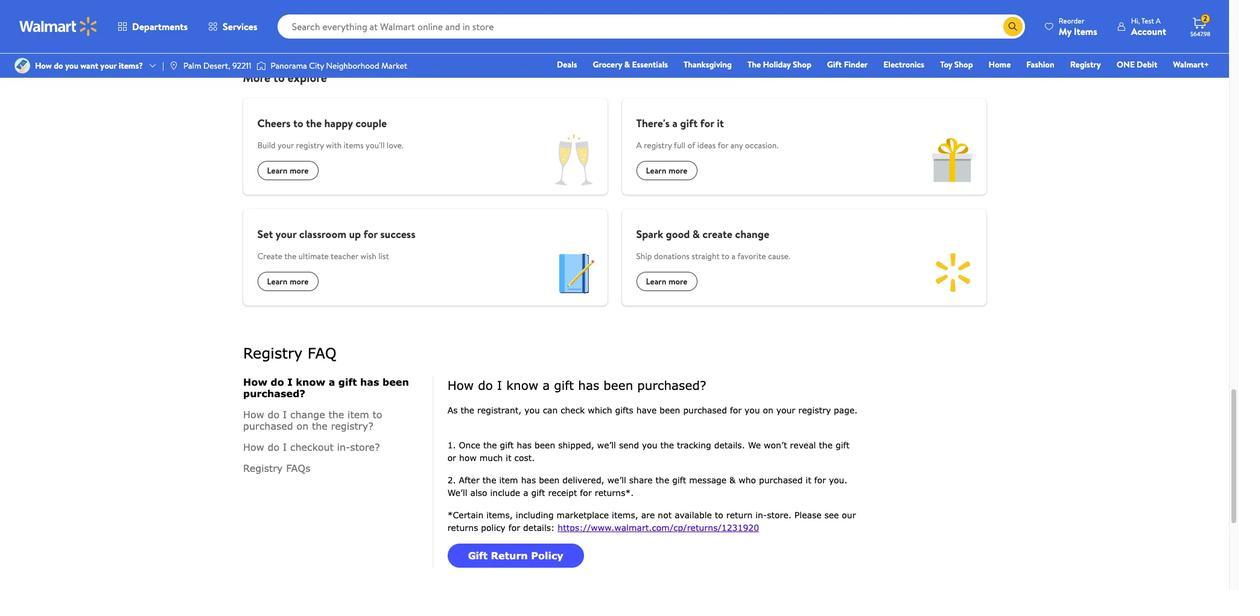 Task type: locate. For each thing, give the bounding box(es) containing it.
ship
[[637, 251, 652, 263]]

& right "good" on the top right of page
[[693, 227, 700, 242]]

a
[[1156, 15, 1161, 26], [637, 140, 642, 152]]

1 horizontal spatial registry
[[644, 140, 672, 152]]

finder
[[844, 59, 868, 71]]

learn more for your
[[267, 276, 309, 288]]

a left favorite
[[732, 251, 736, 263]]

the
[[306, 116, 322, 131], [284, 251, 297, 263]]

0 horizontal spatial registry
[[296, 140, 324, 152]]

0 horizontal spatial  image
[[14, 58, 30, 74]]

you
[[65, 60, 78, 72]]

list
[[379, 251, 389, 263]]

learn down create
[[267, 276, 288, 288]]

your right set
[[276, 227, 297, 242]]

learn more button for to
[[257, 161, 318, 181]]

1 vertical spatial to
[[293, 116, 303, 131]]

learn down "there's"
[[646, 165, 667, 177]]

1 vertical spatial &
[[693, 227, 700, 242]]

happy
[[324, 116, 353, 131]]

0 horizontal spatial for
[[364, 227, 378, 242]]

more down full
[[669, 165, 688, 177]]

your right the build
[[278, 140, 294, 152]]

more for good
[[669, 276, 688, 288]]

home
[[989, 59, 1011, 71]]

|
[[162, 60, 164, 72]]

more down build your registry with items you'll love.
[[290, 165, 309, 177]]

learn
[[267, 165, 288, 177], [646, 165, 667, 177], [267, 276, 288, 288], [646, 276, 667, 288]]

one debit link
[[1112, 58, 1163, 71]]

learn more down create
[[267, 276, 309, 288]]

1 horizontal spatial shop
[[955, 59, 973, 71]]

0 vertical spatial for
[[700, 116, 715, 131]]

shop right holiday
[[793, 59, 812, 71]]

one debit
[[1117, 59, 1158, 71]]

items
[[1074, 24, 1098, 38]]

2 shop from the left
[[955, 59, 973, 71]]

learn more for good
[[646, 276, 688, 288]]

ship donations straight to a favorite cause.
[[637, 251, 791, 263]]

straight
[[692, 251, 720, 263]]

panorama
[[271, 60, 307, 72]]

debit
[[1137, 59, 1158, 71]]

learn for cheers
[[267, 165, 288, 177]]

0 horizontal spatial &
[[625, 59, 630, 71]]

registry left full
[[644, 140, 672, 152]]

 image left how
[[14, 58, 30, 74]]

your
[[100, 60, 117, 72], [278, 140, 294, 152], [276, 227, 297, 242]]

to right cheers
[[293, 116, 303, 131]]

how
[[626, 4, 646, 20]]

 image for how
[[14, 58, 30, 74]]

2 vertical spatial for
[[364, 227, 378, 242]]

a
[[673, 116, 678, 131], [732, 251, 736, 263]]

learn more down full
[[646, 165, 688, 177]]

the right create
[[284, 251, 297, 263]]

 image
[[256, 60, 266, 72]]

wish
[[361, 251, 377, 263]]

learn more button down full
[[637, 161, 697, 181]]

 image right |
[[169, 61, 179, 71]]

a left gift
[[673, 116, 678, 131]]

a down "there's"
[[637, 140, 642, 152]]

learn more button
[[257, 161, 318, 181], [637, 161, 697, 181], [257, 272, 318, 292], [637, 272, 697, 292]]

market
[[381, 60, 408, 72]]

learn for spark
[[646, 276, 667, 288]]

 image
[[14, 58, 30, 74], [169, 61, 179, 71]]

more for a
[[669, 165, 688, 177]]

0 horizontal spatial a
[[637, 140, 642, 152]]

build your registry with items you'll love.
[[257, 140, 404, 152]]

to
[[273, 70, 285, 86], [293, 116, 303, 131], [722, 251, 730, 263]]

more
[[290, 165, 309, 177], [669, 165, 688, 177], [290, 276, 309, 288], [669, 276, 688, 288]]

set your classroom up for success. create the ultimate teacher wish list. learn more. image
[[541, 240, 608, 306]]

0 horizontal spatial shop
[[793, 59, 812, 71]]

1 vertical spatial your
[[278, 140, 294, 152]]

good
[[666, 227, 690, 242]]

2 vertical spatial your
[[276, 227, 297, 242]]

gift finder
[[827, 59, 868, 71]]

1 vertical spatial a
[[732, 251, 736, 263]]

1 horizontal spatial to
[[293, 116, 303, 131]]

1 horizontal spatial a
[[732, 251, 736, 263]]

1 horizontal spatial &
[[693, 227, 700, 242]]

learn more down donations
[[646, 276, 688, 288]]

gift finder link
[[822, 58, 874, 71]]

2 registry from the left
[[644, 140, 672, 152]]

my
[[1059, 24, 1072, 38]]

Walmart Site-Wide search field
[[277, 14, 1025, 39]]

home link
[[984, 58, 1017, 71]]

there's
[[637, 116, 670, 131]]

for
[[700, 116, 715, 131], [718, 140, 729, 152], [364, 227, 378, 242]]

fashion link
[[1021, 58, 1060, 71]]

for left the any
[[718, 140, 729, 152]]

shop right toy
[[955, 59, 973, 71]]

for left it
[[700, 116, 715, 131]]

1 vertical spatial the
[[284, 251, 297, 263]]

the holiday shop
[[748, 59, 812, 71]]

services button
[[198, 12, 268, 41]]

more down ultimate
[[290, 276, 309, 288]]

full
[[674, 140, 686, 152]]

gift
[[680, 116, 698, 131]]

build
[[257, 140, 276, 152]]

learn more button down the build
[[257, 161, 318, 181]]

1 vertical spatial for
[[718, 140, 729, 152]]

0 horizontal spatial the
[[284, 251, 297, 263]]

palm desert, 92211
[[183, 60, 251, 72]]

with
[[326, 140, 342, 152]]

0 vertical spatial to
[[273, 70, 285, 86]]

explore
[[288, 70, 327, 86]]

more down donations
[[669, 276, 688, 288]]

a right test
[[1156, 15, 1161, 26]]

0 horizontal spatial to
[[273, 70, 285, 86]]

to right 'straight'
[[722, 251, 730, 263]]

to right more at the left of page
[[273, 70, 285, 86]]

&
[[625, 59, 630, 71], [693, 227, 700, 242]]

for right "up"
[[364, 227, 378, 242]]

thanksgiving link
[[678, 58, 738, 71]]

2 vertical spatial to
[[722, 251, 730, 263]]

0 vertical spatial &
[[625, 59, 630, 71]]

0 vertical spatial a
[[673, 116, 678, 131]]

how
[[35, 60, 52, 72]]

walmart+ link
[[1168, 58, 1215, 71]]

learn more for to
[[267, 165, 309, 177]]

hi, test a account
[[1132, 15, 1167, 38]]

2 horizontal spatial for
[[718, 140, 729, 152]]

neighborhood
[[326, 60, 379, 72]]

palm
[[183, 60, 201, 72]]

2
[[1204, 13, 1208, 24]]

learn down ship
[[646, 276, 667, 288]]

1 horizontal spatial  image
[[169, 61, 179, 71]]

toy
[[941, 59, 953, 71]]

couple
[[356, 116, 387, 131]]

learn down the build
[[267, 165, 288, 177]]

cheers to the happy couple
[[257, 116, 387, 131]]

shop
[[793, 59, 812, 71], [955, 59, 973, 71]]

92211
[[232, 60, 251, 72]]

learn more button down donations
[[637, 272, 697, 292]]

1 horizontal spatial for
[[700, 116, 715, 131]]

how do you want your items?
[[35, 60, 143, 72]]

1 horizontal spatial the
[[306, 116, 322, 131]]

learn more button for your
[[257, 272, 318, 292]]

find
[[584, 4, 605, 20]]

& right grocery
[[625, 59, 630, 71]]

0 vertical spatial a
[[1156, 15, 1161, 26]]

the left happy
[[306, 116, 322, 131]]

teacher
[[331, 251, 359, 263]]

to for cheers
[[293, 116, 303, 131]]

registry left with
[[296, 140, 324, 152]]

your right want
[[100, 60, 117, 72]]

learn more down the build
[[267, 165, 309, 177]]

electronics link
[[878, 58, 930, 71]]

Search search field
[[277, 14, 1025, 39]]

learn more for a
[[646, 165, 688, 177]]

1 horizontal spatial a
[[1156, 15, 1161, 26]]

do
[[54, 60, 63, 72]]

learn more button down create
[[257, 272, 318, 292]]



Task type: vqa. For each thing, say whether or not it's contained in the screenshot.
the bottom Necklace
no



Task type: describe. For each thing, give the bounding box(es) containing it.
set
[[257, 227, 273, 242]]

learn more button for a
[[637, 161, 697, 181]]

ultimate
[[299, 251, 329, 263]]

a inside hi, test a account
[[1156, 15, 1161, 26]]

there's a gift for it. a registry full of ideas for any occasion. learn more. image
[[920, 129, 987, 195]]

the
[[748, 59, 761, 71]]

learn more button for good
[[637, 272, 697, 292]]

find out how
[[584, 4, 646, 20]]

$647.98
[[1191, 30, 1211, 38]]

cheers
[[257, 116, 291, 131]]

reorder my items
[[1059, 15, 1098, 38]]

change
[[735, 227, 770, 242]]

any
[[731, 140, 743, 152]]

electronics
[[884, 59, 925, 71]]

spark good & create change
[[637, 227, 770, 242]]

2 horizontal spatial to
[[722, 251, 730, 263]]

reorder
[[1059, 15, 1085, 26]]

donations
[[654, 251, 690, 263]]

grocery & essentials
[[593, 59, 668, 71]]

more
[[243, 70, 271, 86]]

gift now, pay later. make easy monthly payments with affirm. find out how. image
[[253, 0, 977, 38]]

to for more
[[273, 70, 285, 86]]

ideas
[[698, 140, 716, 152]]

desert,
[[203, 60, 230, 72]]

deals link
[[552, 58, 583, 71]]

0 horizontal spatial a
[[673, 116, 678, 131]]

you'll
[[366, 140, 385, 152]]

1 shop from the left
[[793, 59, 812, 71]]

create
[[703, 227, 733, 242]]

spark
[[637, 227, 664, 242]]

city
[[309, 60, 324, 72]]

services
[[223, 20, 258, 33]]

walmart+
[[1174, 59, 1210, 71]]

departments
[[132, 20, 188, 33]]

learn for there's
[[646, 165, 667, 177]]

cheers to the happy couple. build your registry with items you'll love. learn more. image
[[541, 129, 608, 195]]

fashion
[[1027, 59, 1055, 71]]

more for your
[[290, 276, 309, 288]]

holiday
[[763, 59, 791, 71]]

search icon image
[[1009, 22, 1018, 31]]

0 vertical spatial your
[[100, 60, 117, 72]]

hi,
[[1132, 15, 1140, 26]]

learn for set
[[267, 276, 288, 288]]

a registry full of ideas for any occasion.
[[637, 140, 779, 152]]

panorama city neighborhood market
[[271, 60, 408, 72]]

toy shop link
[[935, 58, 979, 71]]

one
[[1117, 59, 1135, 71]]

spark good & create change. ship donations straight to a favorite cause. learn more. image
[[920, 240, 987, 306]]

1 vertical spatial a
[[637, 140, 642, 152]]

of
[[688, 140, 696, 152]]

test
[[1142, 15, 1155, 26]]

items?
[[119, 60, 143, 72]]

0 vertical spatial the
[[306, 116, 322, 131]]

your for build
[[278, 140, 294, 152]]

thanksgiving
[[684, 59, 732, 71]]

set your classroom up for success
[[257, 227, 416, 242]]

favorite
[[738, 251, 766, 263]]

the holiday shop link
[[742, 58, 817, 71]]

registry link
[[1065, 58, 1107, 71]]

occasion.
[[745, 140, 779, 152]]

grocery & essentials link
[[588, 58, 674, 71]]

walmart image
[[19, 17, 98, 36]]

cause.
[[768, 251, 791, 263]]

it
[[717, 116, 724, 131]]

deals
[[557, 59, 577, 71]]

more to explore
[[243, 70, 327, 86]]

account
[[1132, 24, 1167, 38]]

create
[[257, 251, 283, 263]]

success
[[380, 227, 416, 242]]

find out how link
[[569, 0, 660, 27]]

classroom
[[299, 227, 347, 242]]

love.
[[387, 140, 404, 152]]

grocery
[[593, 59, 623, 71]]

1 registry from the left
[[296, 140, 324, 152]]

toy shop
[[941, 59, 973, 71]]

create the ultimate teacher wish list
[[257, 251, 389, 263]]

registry
[[1071, 59, 1101, 71]]

gift
[[827, 59, 842, 71]]

up
[[349, 227, 361, 242]]

out
[[607, 4, 623, 20]]

want
[[80, 60, 98, 72]]

more for to
[[290, 165, 309, 177]]

essentials
[[632, 59, 668, 71]]

your for set
[[276, 227, 297, 242]]

there's a gift for it
[[637, 116, 724, 131]]

 image for palm
[[169, 61, 179, 71]]

items
[[344, 140, 364, 152]]

2 $647.98
[[1191, 13, 1211, 38]]



